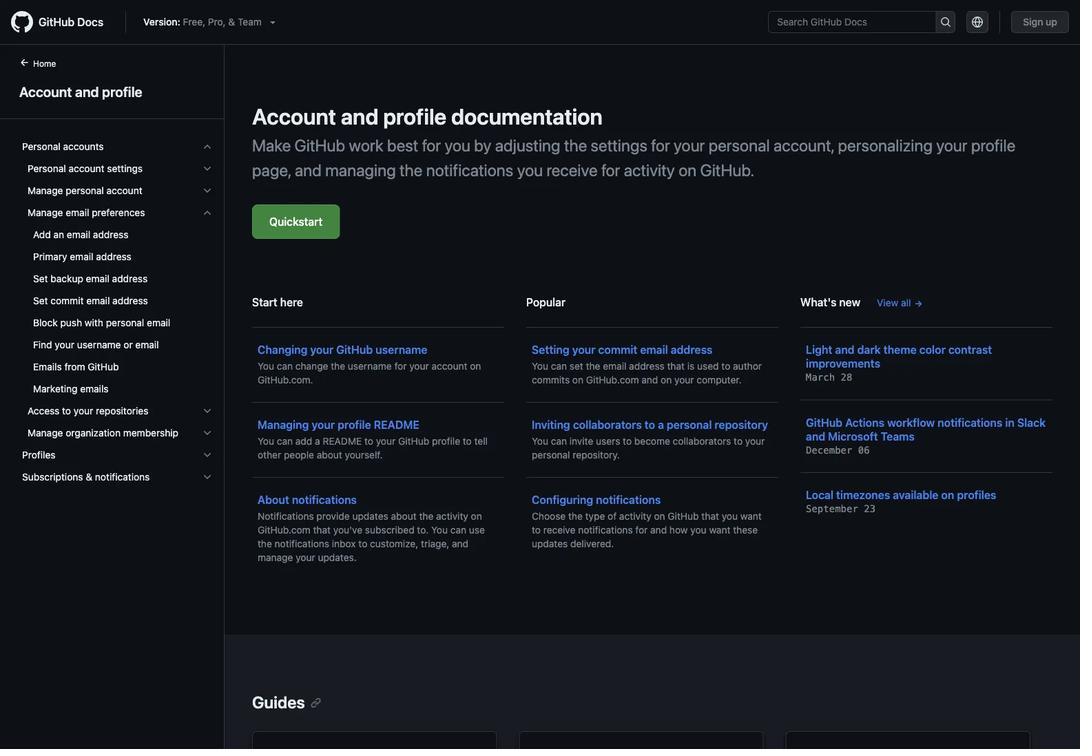 Task type: locate. For each thing, give the bounding box(es) containing it.
1 horizontal spatial that
[[667, 361, 685, 372]]

0 horizontal spatial want
[[709, 525, 730, 536]]

set up block
[[33, 295, 48, 307]]

manage inside "dropdown button"
[[28, 185, 63, 196]]

1 vertical spatial manage
[[28, 207, 63, 218]]

0 horizontal spatial &
[[86, 471, 92, 483]]

0 vertical spatial that
[[667, 361, 685, 372]]

updates inside "configuring notifications choose the type of activity on github that you want to receive notifications for and how you want these updates delivered."
[[532, 538, 568, 550]]

a inside inviting collaborators to a personal repository you can invite users to become collaborators to your personal repository.
[[658, 418, 664, 432]]

personal left accounts
[[22, 141, 60, 152]]

0 horizontal spatial commit
[[51, 295, 84, 307]]

to inside access to your repositories dropdown button
[[62, 405, 71, 417]]

2 vertical spatial that
[[313, 525, 331, 536]]

personal up github.
[[709, 136, 770, 155]]

sc 9kayk9 0 image inside the personal accounts dropdown button
[[202, 141, 213, 152]]

commit
[[51, 295, 84, 307], [598, 343, 637, 356]]

0 horizontal spatial a
[[315, 436, 320, 447]]

and up inviting collaborators to a personal repository you can invite users to become collaborators to your personal repository.
[[642, 374, 658, 386]]

triage,
[[421, 538, 449, 550]]

settings
[[591, 136, 647, 155], [107, 163, 143, 174]]

notifications down by
[[426, 160, 513, 180]]

notifications down of
[[578, 525, 633, 536]]

github.com up users
[[586, 374, 639, 386]]

on inside about notifications notifications provide updates about the activity on github.com that you've subscribed to. you can use the notifications inbox to customize, triage, and manage your updates.
[[471, 511, 482, 522]]

access to your repositories
[[28, 405, 148, 417]]

0 horizontal spatial settings
[[107, 163, 143, 174]]

3 sc 9kayk9 0 image from the top
[[202, 450, 213, 461]]

the right change
[[331, 361, 345, 372]]

accounts
[[63, 141, 104, 152]]

settings inside account and profile documentation make github work best for you by adjusting the settings for your personal account, personalizing your profile page, and managing the notifications you receive for activity on github.
[[591, 136, 647, 155]]

0 vertical spatial updates
[[352, 511, 388, 522]]

collaborators up users
[[573, 418, 642, 432]]

to left tell
[[463, 436, 472, 447]]

to down choose
[[532, 525, 541, 536]]

receive inside account and profile documentation make github work best for you by adjusting the settings for your personal account, personalizing your profile page, and managing the notifications you receive for activity on github.
[[547, 160, 598, 180]]

0 vertical spatial account
[[69, 163, 104, 174]]

0 horizontal spatial updates
[[352, 511, 388, 522]]

address down manage email preferences dropdown button
[[93, 229, 128, 240]]

that inside 'setting your commit email address you can set the email address that is used to author commits on github.com and on your computer.'
[[667, 361, 685, 372]]

personal for personal accounts
[[22, 141, 60, 152]]

3 manage from the top
[[28, 427, 63, 439]]

personal
[[22, 141, 60, 152], [28, 163, 66, 174]]

email
[[66, 207, 89, 218], [67, 229, 90, 240], [70, 251, 93, 262], [86, 273, 109, 284], [86, 295, 110, 307], [147, 317, 170, 329], [135, 339, 159, 351], [640, 343, 668, 356], [603, 361, 626, 372]]

account,
[[773, 136, 834, 155]]

2 horizontal spatial account
[[432, 361, 467, 372]]

1 vertical spatial settings
[[107, 163, 143, 174]]

manage email preferences
[[28, 207, 145, 218]]

notifications left in
[[938, 416, 1002, 429]]

& down profiles dropdown button
[[86, 471, 92, 483]]

2 vertical spatial sc 9kayk9 0 image
[[202, 450, 213, 461]]

view all
[[877, 297, 911, 309]]

manage
[[28, 185, 63, 196], [28, 207, 63, 218], [28, 427, 63, 439]]

personal accounts element
[[11, 136, 224, 444], [11, 158, 224, 444]]

by
[[474, 136, 491, 155]]

username inside manage email preferences element
[[77, 339, 121, 351]]

configuring notifications choose the type of activity on github that you want to receive notifications for and how you want these updates delivered.
[[532, 494, 762, 550]]

email inside add an email address link
[[67, 229, 90, 240]]

that inside "configuring notifications choose the type of activity on github that you want to receive notifications for and how you want these updates delivered."
[[702, 511, 719, 522]]

1 horizontal spatial account
[[252, 103, 336, 129]]

1 manage from the top
[[28, 185, 63, 196]]

github.
[[700, 160, 754, 180]]

and left how
[[650, 525, 667, 536]]

and up 'december'
[[806, 430, 825, 443]]

personal inside "dropdown button"
[[66, 185, 104, 196]]

2 set from the top
[[33, 295, 48, 307]]

quickstart
[[269, 215, 323, 228]]

you down "changing"
[[258, 361, 274, 372]]

to inside "configuring notifications choose the type of activity on github that you want to receive notifications for and how you want these updates delivered."
[[532, 525, 541, 536]]

updates down choose
[[532, 538, 568, 550]]

sc 9kayk9 0 image
[[202, 163, 213, 174], [202, 207, 213, 218], [202, 450, 213, 461]]

you inside changing your github username you can change the username for your account on github.com.
[[258, 361, 274, 372]]

can left use
[[450, 525, 466, 536]]

your inside about notifications notifications provide updates about the activity on github.com that you've subscribed to. you can use the notifications inbox to customize, triage, and manage your updates.
[[296, 552, 315, 563]]

the down best
[[399, 160, 423, 180]]

manage
[[258, 552, 293, 563]]

2 sc 9kayk9 0 image from the top
[[202, 207, 213, 218]]

team
[[238, 16, 262, 28]]

to right inbox
[[358, 538, 367, 550]]

you up the commits
[[532, 361, 548, 372]]

set down "primary"
[[33, 273, 48, 284]]

commit right setting in the top of the page
[[598, 343, 637, 356]]

0 horizontal spatial that
[[313, 525, 331, 536]]

to up "yourself."
[[364, 436, 373, 447]]

1 vertical spatial github.com
[[258, 525, 310, 536]]

personal up or
[[106, 317, 144, 329]]

manage email preferences element
[[11, 202, 224, 400], [11, 224, 224, 400]]

manage for manage organization membership
[[28, 427, 63, 439]]

personal up become
[[667, 418, 712, 432]]

2 manage email preferences element from the top
[[11, 224, 224, 400]]

that inside about notifications notifications provide updates about the activity on github.com that you've subscribed to. you can use the notifications inbox to customize, triage, and manage your updates.
[[313, 525, 331, 536]]

1 horizontal spatial want
[[740, 511, 762, 522]]

github.com.
[[258, 374, 313, 386]]

0 vertical spatial want
[[740, 511, 762, 522]]

sc 9kayk9 0 image for settings
[[202, 163, 213, 174]]

1 sc 9kayk9 0 image from the top
[[202, 141, 213, 152]]

light
[[806, 343, 832, 356]]

the up to.
[[419, 511, 433, 522]]

personal accounts element containing personal accounts
[[11, 136, 224, 444]]

primary email address
[[33, 251, 131, 262]]

1 horizontal spatial settings
[[591, 136, 647, 155]]

access to your repositories button
[[17, 400, 218, 422]]

add an email address
[[33, 229, 128, 240]]

4 sc 9kayk9 0 image from the top
[[202, 428, 213, 439]]

quickstart link
[[252, 205, 340, 239]]

to right users
[[623, 436, 632, 447]]

github inside account and profile documentation make github work best for you by adjusting the settings for your personal account, personalizing your profile page, and managing the notifications you receive for activity on github.
[[295, 136, 345, 155]]

want up these
[[740, 511, 762, 522]]

github.com down 'notifications'
[[258, 525, 310, 536]]

can inside about notifications notifications provide updates about the activity on github.com that you've subscribed to. you can use the notifications inbox to customize, triage, and manage your updates.
[[450, 525, 466, 536]]

the left type
[[568, 511, 583, 522]]

None search field
[[768, 11, 956, 33]]

1 personal accounts element from the top
[[11, 136, 224, 444]]

commit down backup
[[51, 295, 84, 307]]

account inside manage personal account "dropdown button"
[[107, 185, 142, 196]]

1 vertical spatial receive
[[543, 525, 575, 536]]

emails from github link
[[17, 356, 218, 378]]

1 vertical spatial &
[[86, 471, 92, 483]]

sc 9kayk9 0 image
[[202, 141, 213, 152], [202, 185, 213, 196], [202, 406, 213, 417], [202, 428, 213, 439], [202, 472, 213, 483]]

1 horizontal spatial updates
[[532, 538, 568, 550]]

account inside account and profile element
[[19, 83, 72, 100]]

to down marketing emails
[[62, 405, 71, 417]]

the
[[564, 136, 587, 155], [399, 160, 423, 180], [331, 361, 345, 372], [586, 361, 600, 372], [419, 511, 433, 522], [568, 511, 583, 522], [258, 538, 272, 550]]

0 vertical spatial github.com
[[586, 374, 639, 386]]

1 horizontal spatial account
[[107, 185, 142, 196]]

to up computer.
[[721, 361, 730, 372]]

what's new
[[800, 296, 860, 309]]

sc 9kayk9 0 image inside personal account settings dropdown button
[[202, 163, 213, 174]]

github inside 'github actions workflow notifications in slack and microsoft teams december 06'
[[806, 416, 843, 429]]

address inside set backup email address link
[[112, 273, 148, 284]]

and right triage,
[[452, 538, 468, 550]]

about right people
[[317, 449, 342, 461]]

profiles button
[[17, 444, 218, 466]]

1 horizontal spatial commit
[[598, 343, 637, 356]]

0 vertical spatial readme
[[374, 418, 419, 432]]

manage email preferences button
[[17, 202, 218, 224]]

1 vertical spatial commit
[[598, 343, 637, 356]]

september 23 element
[[806, 504, 876, 515]]

and down home link
[[75, 83, 99, 100]]

set
[[33, 273, 48, 284], [33, 295, 48, 307]]

sc 9kayk9 0 image inside manage personal account "dropdown button"
[[202, 185, 213, 196]]

the right set
[[586, 361, 600, 372]]

you inside inviting collaborators to a personal repository you can invite users to become collaborators to your personal repository.
[[532, 436, 548, 447]]

0 horizontal spatial account
[[19, 83, 72, 100]]

0 vertical spatial account
[[19, 83, 72, 100]]

here
[[280, 296, 303, 309]]

1 vertical spatial updates
[[532, 538, 568, 550]]

for
[[422, 136, 441, 155], [651, 136, 670, 155], [601, 160, 620, 180], [394, 361, 407, 372], [635, 525, 648, 536]]

1 horizontal spatial about
[[391, 511, 417, 522]]

want
[[740, 511, 762, 522], [709, 525, 730, 536]]

1 vertical spatial account
[[107, 185, 142, 196]]

of
[[608, 511, 617, 522]]

personal account settings button
[[17, 158, 218, 180]]

about up subscribed
[[391, 511, 417, 522]]

1 vertical spatial sc 9kayk9 0 image
[[202, 207, 213, 218]]

local timezones available on profiles september 23
[[806, 489, 996, 515]]

0 vertical spatial commit
[[51, 295, 84, 307]]

can inside 'setting your commit email address you can set the email address that is used to author commits on github.com and on your computer.'
[[551, 361, 567, 372]]

1 set from the top
[[33, 273, 48, 284]]

personal down personal accounts
[[28, 163, 66, 174]]

5 sc 9kayk9 0 image from the top
[[202, 472, 213, 483]]

address down primary email address link
[[112, 273, 148, 284]]

1 manage email preferences element from the top
[[11, 202, 224, 400]]

the inside 'setting your commit email address you can set the email address that is used to author commits on github.com and on your computer.'
[[586, 361, 600, 372]]

1 vertical spatial a
[[315, 436, 320, 447]]

3 sc 9kayk9 0 image from the top
[[202, 406, 213, 417]]

1 sc 9kayk9 0 image from the top
[[202, 163, 213, 174]]

email inside primary email address link
[[70, 251, 93, 262]]

configuring
[[532, 494, 593, 507]]

& right pro,
[[228, 16, 235, 28]]

push
[[60, 317, 82, 329]]

about notifications notifications provide updates about the activity on github.com that you've subscribed to. you can use the notifications inbox to customize, triage, and manage your updates.
[[258, 494, 485, 563]]

you've
[[333, 525, 362, 536]]

and up improvements
[[835, 343, 855, 356]]

profile inside the account and profile link
[[102, 83, 142, 100]]

in
[[1005, 416, 1015, 429]]

can down inviting
[[551, 436, 567, 447]]

block push with personal email link
[[17, 312, 218, 334]]

on inside account and profile documentation make github work best for you by adjusting the settings for your personal account, personalizing your profile page, and managing the notifications you receive for activity on github.
[[679, 160, 696, 180]]

1 vertical spatial about
[[391, 511, 417, 522]]

personal account settings
[[28, 163, 143, 174]]

you inside 'setting your commit email address you can set the email address that is used to author commits on github.com and on your computer.'
[[532, 361, 548, 372]]

notifications inside account and profile documentation make github work best for you by adjusting the settings for your personal account, personalizing your profile page, and managing the notifications you receive for activity on github.
[[426, 160, 513, 180]]

commit inside 'setting your commit email address you can set the email address that is used to author commits on github.com and on your computer.'
[[598, 343, 637, 356]]

is
[[687, 361, 695, 372]]

address inside add an email address link
[[93, 229, 128, 240]]

marketing emails link
[[17, 378, 218, 400]]

personal down the personal account settings
[[66, 185, 104, 196]]

inviting
[[532, 418, 570, 432]]

sc 9kayk9 0 image inside manage email preferences dropdown button
[[202, 207, 213, 218]]

want left these
[[709, 525, 730, 536]]

can inside managing your profile readme you can add a readme to your github profile to tell other people about yourself.
[[277, 436, 293, 447]]

select language: current language is english image
[[972, 17, 983, 28]]

for inside "configuring notifications choose the type of activity on github that you want to receive notifications for and how you want these updates delivered."
[[635, 525, 648, 536]]

address down add an email address link
[[96, 251, 131, 262]]

timezones
[[836, 489, 890, 502]]

0 horizontal spatial collaborators
[[573, 418, 642, 432]]

version: free, pro, & team
[[143, 16, 262, 28]]

2 vertical spatial account
[[432, 361, 467, 372]]

a up become
[[658, 418, 664, 432]]

can up the commits
[[551, 361, 567, 372]]

personal inside account and profile documentation make github work best for you by adjusting the settings for your personal account, personalizing your profile page, and managing the notifications you receive for activity on github.
[[709, 136, 770, 155]]

2 horizontal spatial that
[[702, 511, 719, 522]]

1 horizontal spatial collaborators
[[673, 436, 731, 447]]

github inside manage email preferences element
[[88, 361, 119, 373]]

1 horizontal spatial readme
[[374, 418, 419, 432]]

you left by
[[445, 136, 470, 155]]

about
[[317, 449, 342, 461], [391, 511, 417, 522]]

manage for manage personal account
[[28, 185, 63, 196]]

0 vertical spatial personal
[[22, 141, 60, 152]]

0 horizontal spatial about
[[317, 449, 342, 461]]

for inside changing your github username you can change the username for your account on github.com.
[[394, 361, 407, 372]]

2 vertical spatial manage
[[28, 427, 63, 439]]

new
[[839, 296, 860, 309]]

can up github.com.
[[277, 361, 293, 372]]

inviting collaborators to a personal repository you can invite users to become collaborators to your personal repository.
[[532, 418, 768, 461]]

receive down "adjusting"
[[547, 160, 598, 180]]

sc 9kayk9 0 image inside profiles dropdown button
[[202, 450, 213, 461]]

address down set backup email address link
[[112, 295, 148, 307]]

sc 9kayk9 0 image inside access to your repositories dropdown button
[[202, 406, 213, 417]]

notifications down profiles dropdown button
[[95, 471, 150, 483]]

account down home link
[[19, 83, 72, 100]]

add
[[295, 436, 312, 447]]

email inside set backup email address link
[[86, 273, 109, 284]]

personal down inviting
[[532, 449, 570, 461]]

profile for account and profile documentation make github work best for you by adjusting the settings for your personal account, personalizing your profile page, and managing the notifications you receive for activity on github.
[[383, 103, 447, 129]]

account and profile element
[[0, 56, 225, 748]]

notifications inside dropdown button
[[95, 471, 150, 483]]

0 horizontal spatial account
[[69, 163, 104, 174]]

users
[[596, 436, 620, 447]]

december
[[806, 445, 852, 456]]

profile
[[102, 83, 142, 100], [383, 103, 447, 129], [971, 136, 1016, 155], [338, 418, 371, 432], [432, 436, 460, 447]]

2 personal accounts element from the top
[[11, 158, 224, 444]]

and inside 'setting your commit email address you can set the email address that is used to author commits on github.com and on your computer.'
[[642, 374, 658, 386]]

0 vertical spatial a
[[658, 418, 664, 432]]

sc 9kayk9 0 image for access to your repositories
[[202, 406, 213, 417]]

sign up link
[[1011, 11, 1069, 33]]

search image
[[940, 17, 951, 28]]

activity inside "configuring notifications choose the type of activity on github that you want to receive notifications for and how you want these updates delivered."
[[619, 511, 651, 522]]

people
[[284, 449, 314, 461]]

sign up
[[1023, 16, 1057, 28]]

0 horizontal spatial readme
[[323, 436, 362, 447]]

1 horizontal spatial a
[[658, 418, 664, 432]]

on
[[679, 160, 696, 180], [470, 361, 481, 372], [572, 374, 583, 386], [661, 374, 672, 386], [941, 489, 954, 502], [471, 511, 482, 522], [654, 511, 665, 522]]

1 vertical spatial account
[[252, 103, 336, 129]]

1 horizontal spatial github.com
[[586, 374, 639, 386]]

1 vertical spatial readme
[[323, 436, 362, 447]]

can down managing
[[277, 436, 293, 447]]

sc 9kayk9 0 image inside subscriptions & notifications dropdown button
[[202, 472, 213, 483]]

0 horizontal spatial github.com
[[258, 525, 310, 536]]

activity
[[624, 160, 675, 180], [436, 511, 468, 522], [619, 511, 651, 522]]

account inside account and profile documentation make github work best for you by adjusting the settings for your personal account, personalizing your profile page, and managing the notifications you receive for activity on github.
[[252, 103, 336, 129]]

you down inviting
[[532, 436, 548, 447]]

about
[[258, 494, 289, 507]]

account and profile documentation make github work best for you by adjusting the settings for your personal account, personalizing your profile page, and managing the notifications you receive for activity on github.
[[252, 103, 1016, 180]]

receive down choose
[[543, 525, 575, 536]]

tell
[[474, 436, 488, 447]]

0 vertical spatial manage
[[28, 185, 63, 196]]

about inside managing your profile readme you can add a readme to your github profile to tell other people about yourself.
[[317, 449, 342, 461]]

sc 9kayk9 0 image inside manage organization membership dropdown button
[[202, 428, 213, 439]]

subscribed
[[365, 525, 414, 536]]

1 vertical spatial that
[[702, 511, 719, 522]]

you up other at the left bottom of page
[[258, 436, 274, 447]]

updates up subscribed
[[352, 511, 388, 522]]

1 vertical spatial want
[[709, 525, 730, 536]]

an
[[53, 229, 64, 240]]

0 vertical spatial set
[[33, 273, 48, 284]]

available
[[893, 489, 939, 502]]

address inside set commit email address link
[[112, 295, 148, 307]]

0 vertical spatial settings
[[591, 136, 647, 155]]

1 vertical spatial personal
[[28, 163, 66, 174]]

set for set backup email address
[[33, 273, 48, 284]]

a right add
[[315, 436, 320, 447]]

2 sc 9kayk9 0 image from the top
[[202, 185, 213, 196]]

the right "adjusting"
[[564, 136, 587, 155]]

github.com inside 'setting your commit email address you can set the email address that is used to author commits on github.com and on your computer.'
[[586, 374, 639, 386]]

account up make
[[252, 103, 336, 129]]

you up triage,
[[431, 525, 448, 536]]

collaborators down the repository
[[673, 436, 731, 447]]

personal for personal account settings
[[28, 163, 66, 174]]

0 vertical spatial sc 9kayk9 0 image
[[202, 163, 213, 174]]

emails
[[33, 361, 62, 373]]

1 vertical spatial set
[[33, 295, 48, 307]]

0 vertical spatial receive
[[547, 160, 598, 180]]

managing your profile readme you can add a readme to your github profile to tell other people about yourself.
[[258, 418, 488, 461]]

your inside dropdown button
[[74, 405, 93, 417]]

account for account and profile documentation make github work best for you by adjusting the settings for your personal account, personalizing your profile page, and managing the notifications you receive for activity on github.
[[252, 103, 336, 129]]

github.com
[[586, 374, 639, 386], [258, 525, 310, 536]]

subscriptions
[[22, 471, 83, 483]]

1 horizontal spatial &
[[228, 16, 235, 28]]

notifications
[[426, 160, 513, 180], [938, 416, 1002, 429], [95, 471, 150, 483], [292, 494, 357, 507], [596, 494, 661, 507], [578, 525, 633, 536], [275, 538, 329, 550]]

manage for manage email preferences
[[28, 207, 63, 218]]

2 manage from the top
[[28, 207, 63, 218]]

0 vertical spatial about
[[317, 449, 342, 461]]

1 vertical spatial collaborators
[[673, 436, 731, 447]]

personal inside manage email preferences element
[[106, 317, 144, 329]]

about inside about notifications notifications provide updates about the activity on github.com that you've subscribed to. you can use the notifications inbox to customize, triage, and manage your updates.
[[391, 511, 417, 522]]

that
[[667, 361, 685, 372], [702, 511, 719, 522], [313, 525, 331, 536]]



Task type: vqa. For each thing, say whether or not it's contained in the screenshot.
'about' to the top
yes



Task type: describe. For each thing, give the bounding box(es) containing it.
updates inside about notifications notifications provide updates about the activity on github.com that you've subscribed to. you can use the notifications inbox to customize, triage, and manage your updates.
[[352, 511, 388, 522]]

sc 9kayk9 0 image for personal accounts
[[202, 141, 213, 152]]

to.
[[417, 525, 429, 536]]

sign
[[1023, 16, 1043, 28]]

find your username or email link
[[17, 334, 218, 356]]

0 vertical spatial &
[[228, 16, 235, 28]]

find your username or email
[[33, 339, 159, 351]]

yourself.
[[345, 449, 383, 461]]

sc 9kayk9 0 image for subscriptions & notifications
[[202, 472, 213, 483]]

popular
[[526, 296, 565, 309]]

manage email preferences element containing manage email preferences
[[11, 202, 224, 400]]

set
[[570, 361, 583, 372]]

preferences
[[92, 207, 145, 218]]

to down the repository
[[734, 436, 743, 447]]

commits
[[532, 374, 570, 386]]

best
[[387, 136, 418, 155]]

06
[[858, 445, 870, 456]]

and up work
[[341, 103, 378, 129]]

profile for managing your profile readme you can add a readme to your github profile to tell other people about yourself.
[[338, 418, 371, 432]]

manage organization membership button
[[17, 422, 218, 444]]

account inside changing your github username you can change the username for your account on github.com.
[[432, 361, 467, 372]]

color
[[919, 343, 946, 356]]

a inside managing your profile readme you can add a readme to your github profile to tell other people about yourself.
[[315, 436, 320, 447]]

email inside find your username or email link
[[135, 339, 159, 351]]

local
[[806, 489, 834, 502]]

emails from github
[[33, 361, 119, 373]]

can inside changing your github username you can change the username for your account on github.com.
[[277, 361, 293, 372]]

sc 9kayk9 0 image for preferences
[[202, 207, 213, 218]]

updates.
[[318, 552, 357, 563]]

start here
[[252, 296, 303, 309]]

your inside manage email preferences element
[[55, 339, 74, 351]]

address left is
[[629, 361, 665, 372]]

guides link
[[252, 693, 321, 712]]

repository
[[715, 418, 768, 432]]

with
[[85, 317, 103, 329]]

what's
[[800, 296, 836, 309]]

contrast
[[948, 343, 992, 356]]

primary email address link
[[17, 246, 218, 268]]

github inside changing your github username you can change the username for your account on github.com.
[[336, 343, 373, 356]]

can inside inviting collaborators to a personal repository you can invite users to become collaborators to your personal repository.
[[551, 436, 567, 447]]

backup
[[51, 273, 83, 284]]

inbox
[[332, 538, 356, 550]]

view all link
[[877, 296, 923, 310]]

set backup email address
[[33, 273, 148, 284]]

personal accounts
[[22, 141, 104, 152]]

on inside changing your github username you can change the username for your account on github.com.
[[470, 361, 481, 372]]

you inside managing your profile readme you can add a readme to your github profile to tell other people about yourself.
[[258, 436, 274, 447]]

and inside about notifications notifications provide updates about the activity on github.com that you've subscribed to. you can use the notifications inbox to customize, triage, and manage your updates.
[[452, 538, 468, 550]]

the inside changing your github username you can change the username for your account on github.com.
[[331, 361, 345, 372]]

settings inside dropdown button
[[107, 163, 143, 174]]

email inside set commit email address link
[[86, 295, 110, 307]]

the up manage
[[258, 538, 272, 550]]

github inside managing your profile readme you can add a readme to your github profile to tell other people about yourself.
[[398, 436, 429, 447]]

september
[[806, 504, 858, 515]]

choose
[[532, 511, 566, 522]]

computer.
[[697, 374, 742, 386]]

personalizing
[[838, 136, 933, 155]]

make
[[252, 136, 291, 155]]

account inside personal account settings dropdown button
[[69, 163, 104, 174]]

marketing
[[33, 383, 77, 395]]

commit inside manage email preferences element
[[51, 295, 84, 307]]

sc 9kayk9 0 image for manage personal account
[[202, 185, 213, 196]]

subscriptions & notifications button
[[17, 466, 218, 488]]

email inside manage email preferences dropdown button
[[66, 207, 89, 218]]

slack
[[1017, 416, 1046, 429]]

set backup email address link
[[17, 268, 218, 290]]

github inside "configuring notifications choose the type of activity on github that you want to receive notifications for and how you want these updates delivered."
[[668, 511, 699, 522]]

version:
[[143, 16, 180, 28]]

email inside the block push with personal email link
[[147, 317, 170, 329]]

you right how
[[690, 525, 706, 536]]

manage organization membership
[[28, 427, 178, 439]]

teams
[[881, 430, 915, 443]]

to up become
[[645, 418, 655, 432]]

marketing emails
[[33, 383, 109, 395]]

address up is
[[671, 343, 713, 356]]

and inside 'github actions workflow notifications in slack and microsoft teams december 06'
[[806, 430, 825, 443]]

notifications inside 'github actions workflow notifications in slack and microsoft teams december 06'
[[938, 416, 1002, 429]]

workflow
[[887, 416, 935, 429]]

up
[[1046, 16, 1057, 28]]

work
[[349, 136, 383, 155]]

profile for account and profile
[[102, 83, 142, 100]]

emails
[[80, 383, 109, 395]]

these
[[733, 525, 758, 536]]

the inside "configuring notifications choose the type of activity on github that you want to receive notifications for and how you want these updates delivered."
[[568, 511, 583, 522]]

how
[[669, 525, 688, 536]]

on inside local timezones available on profiles september 23
[[941, 489, 954, 502]]

primary
[[33, 251, 67, 262]]

your inside inviting collaborators to a personal repository you can invite users to become collaborators to your personal repository.
[[745, 436, 765, 447]]

0 vertical spatial collaborators
[[573, 418, 642, 432]]

repository.
[[573, 449, 620, 461]]

invite
[[570, 436, 593, 447]]

changing
[[258, 343, 308, 356]]

home link
[[14, 57, 78, 71]]

you inside about notifications notifications provide updates about the activity on github.com that you've subscribed to. you can use the notifications inbox to customize, triage, and manage your updates.
[[431, 525, 448, 536]]

notifications up manage
[[275, 538, 329, 550]]

Search GitHub Docs search field
[[769, 12, 936, 32]]

to inside 'setting your commit email address you can set the email address that is used to author commits on github.com and on your computer.'
[[721, 361, 730, 372]]

december 06 element
[[806, 445, 870, 456]]

membership
[[123, 427, 178, 439]]

adjusting
[[495, 136, 560, 155]]

sc 9kayk9 0 image for manage organization membership
[[202, 428, 213, 439]]

activity inside about notifications notifications provide updates about the activity on github.com that you've subscribed to. you can use the notifications inbox to customize, triage, and manage your updates.
[[436, 511, 468, 522]]

& inside dropdown button
[[86, 471, 92, 483]]

to inside about notifications notifications provide updates about the activity on github.com that you've subscribed to. you can use the notifications inbox to customize, triage, and manage your updates.
[[358, 538, 367, 550]]

page,
[[252, 160, 291, 180]]

account for account and profile
[[19, 83, 72, 100]]

and right page,
[[295, 160, 322, 180]]

activity inside account and profile documentation make github work best for you by adjusting the settings for your personal account, personalizing your profile page, and managing the notifications you receive for activity on github.
[[624, 160, 675, 180]]

account and profile
[[19, 83, 142, 100]]

documentation
[[451, 103, 603, 129]]

notifications up provide at the bottom
[[292, 494, 357, 507]]

microsoft
[[828, 430, 878, 443]]

receive inside "configuring notifications choose the type of activity on github that you want to receive notifications for and how you want these updates delivered."
[[543, 525, 575, 536]]

and inside the light and dark theme color contrast improvements march 28
[[835, 343, 855, 356]]

light and dark theme color contrast improvements march 28
[[806, 343, 992, 383]]

you down "adjusting"
[[517, 160, 543, 180]]

triangle down image
[[267, 17, 278, 28]]

view
[[877, 297, 898, 309]]

improvements
[[806, 357, 880, 370]]

github.com inside about notifications notifications provide updates about the activity on github.com that you've subscribed to. you can use the notifications inbox to customize, triage, and manage your updates.
[[258, 525, 310, 536]]

you up these
[[722, 511, 738, 522]]

dark
[[857, 343, 881, 356]]

personal accounts element containing personal account settings
[[11, 158, 224, 444]]

use
[[469, 525, 485, 536]]

from
[[64, 361, 85, 373]]

become
[[634, 436, 670, 447]]

home
[[33, 59, 56, 68]]

account and profile link
[[17, 81, 207, 102]]

used
[[697, 361, 719, 372]]

set for set commit email address
[[33, 295, 48, 307]]

and inside "configuring notifications choose the type of activity on github that you want to receive notifications for and how you want these updates delivered."
[[650, 525, 667, 536]]

on inside "configuring notifications choose the type of activity on github that you want to receive notifications for and how you want these updates delivered."
[[654, 511, 665, 522]]

setting your commit email address you can set the email address that is used to author commits on github.com and on your computer.
[[532, 343, 762, 386]]

notifications up of
[[596, 494, 661, 507]]

march 28 element
[[806, 372, 852, 383]]

repositories
[[96, 405, 148, 417]]

add
[[33, 229, 51, 240]]

github actions workflow notifications in slack and microsoft teams december 06
[[806, 416, 1046, 456]]

all
[[901, 297, 911, 309]]

manage email preferences element containing add an email address
[[11, 224, 224, 400]]

address inside primary email address link
[[96, 251, 131, 262]]

organization
[[66, 427, 121, 439]]

type
[[585, 511, 605, 522]]

block push with personal email
[[33, 317, 170, 329]]



